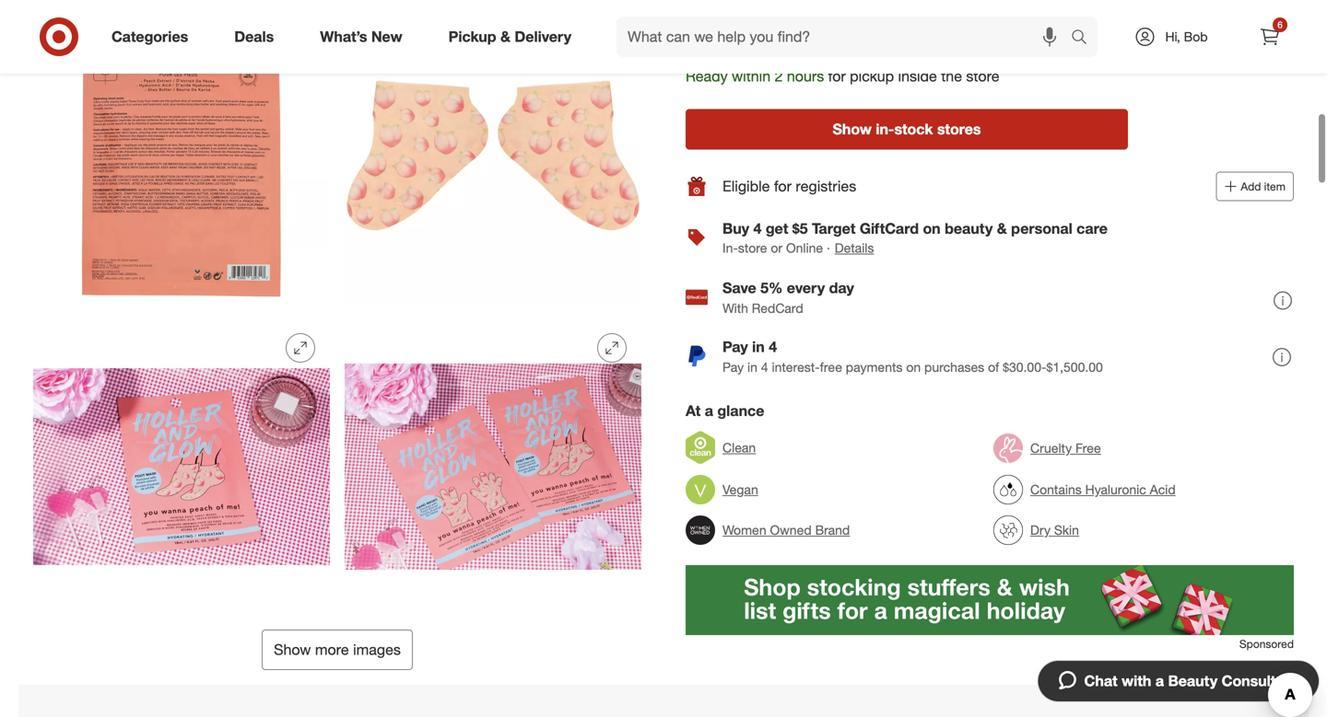 Task type: locate. For each thing, give the bounding box(es) containing it.
a right "with"
[[1155, 673, 1164, 691]]

purchases
[[924, 359, 984, 376]]

0 vertical spatial show
[[833, 120, 872, 138]]

4 left interest-
[[761, 359, 768, 376]]

get
[[766, 220, 788, 238]]

at
[[771, 18, 783, 36]]

5%
[[760, 279, 783, 297]]

of left $30.00-
[[988, 359, 999, 376]]

pay in 4 pay in 4 interest-free payments on purchases of $30.00-$1,500.00
[[723, 338, 1103, 376]]

&
[[500, 28, 511, 46], [997, 220, 1007, 238]]

holler and glow you wanna peach of me refreshing foot mask - 0.6 fl oz, 6 of 7 image
[[345, 319, 641, 616]]

eligible
[[723, 177, 770, 195]]

for right eligible
[[774, 177, 792, 195]]

0 horizontal spatial of
[[714, 18, 727, 36]]

in-
[[876, 120, 894, 138]]

show
[[833, 120, 872, 138], [274, 642, 311, 660]]

available near you ready within 2 hours for pickup inside the store
[[686, 46, 999, 85]]

women owned brand button
[[686, 511, 850, 551]]

& right beauty
[[997, 220, 1007, 238]]

4 left the "get"
[[753, 220, 762, 238]]

buy 4 get $5 target giftcard on beauty & personal care link
[[723, 220, 1108, 238]]

1 vertical spatial &
[[997, 220, 1007, 238]]

show for show more images
[[274, 642, 311, 660]]

show inside button
[[833, 120, 872, 138]]

1 horizontal spatial &
[[997, 220, 1007, 238]]

1 vertical spatial pay
[[723, 359, 744, 376]]

deals link
[[219, 17, 297, 57]]

show inside button
[[274, 642, 311, 660]]

0 horizontal spatial show
[[274, 642, 311, 660]]

of right out
[[714, 18, 727, 36]]

0 vertical spatial a
[[705, 402, 713, 420]]

a right at
[[705, 402, 713, 420]]

what's new
[[320, 28, 402, 46]]

on inside buy 4 get $5 target giftcard on beauty & personal care in-store or online ∙ details
[[923, 220, 941, 238]]

at
[[686, 402, 701, 420]]

1 pay from the top
[[723, 338, 748, 356]]

you
[[788, 46, 814, 64]]

show in-stock stores button
[[686, 109, 1128, 150]]

near
[[753, 46, 784, 64]]

within
[[732, 67, 771, 85]]

4
[[753, 220, 762, 238], [769, 338, 777, 356], [761, 359, 768, 376]]

skin
[[1054, 523, 1079, 539]]

0 horizontal spatial for
[[774, 177, 792, 195]]

image gallery element
[[33, 0, 641, 671]]

0 vertical spatial on
[[923, 220, 941, 238]]

1 horizontal spatial show
[[833, 120, 872, 138]]

stock left stores
[[894, 120, 933, 138]]

women
[[723, 523, 766, 539]]

1 horizontal spatial of
[[988, 359, 999, 376]]

0 horizontal spatial a
[[705, 402, 713, 420]]

1 vertical spatial stock
[[894, 120, 933, 138]]

1 horizontal spatial for
[[828, 67, 846, 85]]

save
[[723, 279, 756, 297]]

0 vertical spatial of
[[714, 18, 727, 36]]

1 vertical spatial store
[[738, 240, 767, 256]]

show left in- on the top right
[[833, 120, 872, 138]]

1 horizontal spatial a
[[1155, 673, 1164, 691]]

stock
[[731, 18, 767, 36], [894, 120, 933, 138]]

0 vertical spatial stock
[[731, 18, 767, 36]]

dry
[[1030, 523, 1051, 539]]

dry skin
[[1030, 523, 1079, 539]]

4 up interest-
[[769, 338, 777, 356]]

interest-
[[772, 359, 820, 376]]

on inside pay in 4 pay in 4 interest-free payments on purchases of $30.00-$1,500.00
[[906, 359, 921, 376]]

giftcard
[[860, 220, 919, 238]]

categories link
[[96, 17, 211, 57]]

stock for in-
[[894, 120, 933, 138]]

on right payments
[[906, 359, 921, 376]]

sunset
[[810, 18, 856, 36]]

1 horizontal spatial store
[[966, 67, 999, 85]]

hours
[[787, 67, 824, 85]]

in down redcard
[[752, 338, 765, 356]]

on left beauty
[[923, 220, 941, 238]]

in left interest-
[[747, 359, 757, 376]]

pay up glance
[[723, 359, 744, 376]]

show left more
[[274, 642, 311, 660]]

la
[[787, 18, 806, 36]]

2
[[775, 67, 783, 85]]

clean
[[723, 440, 756, 456]]

0 vertical spatial in
[[752, 338, 765, 356]]

What can we help you find? suggestions appear below search field
[[617, 17, 1075, 57]]

for
[[828, 67, 846, 85], [774, 177, 792, 195]]

cruelty free
[[1030, 441, 1101, 457]]

0 vertical spatial for
[[828, 67, 846, 85]]

stock left at
[[731, 18, 767, 36]]

hyaluronic
[[1085, 482, 1146, 498]]

store left or
[[738, 240, 767, 256]]

0 horizontal spatial store
[[738, 240, 767, 256]]

beauty
[[945, 220, 993, 238]]

0 vertical spatial pay
[[723, 338, 748, 356]]

the
[[941, 67, 962, 85]]

inside
[[898, 67, 937, 85]]

out
[[686, 18, 710, 36]]

1 vertical spatial on
[[906, 359, 921, 376]]

registries
[[796, 177, 856, 195]]

show more images button
[[262, 631, 413, 671]]

pay down with
[[723, 338, 748, 356]]

show for show in-stock stores
[[833, 120, 872, 138]]

1 vertical spatial a
[[1155, 673, 1164, 691]]

contains hyaluronic acid
[[1030, 482, 1176, 498]]

1 vertical spatial of
[[988, 359, 999, 376]]

0 vertical spatial store
[[966, 67, 999, 85]]

payments
[[846, 359, 903, 376]]

contains hyaluronic acid button
[[993, 470, 1176, 511]]

consultant
[[1222, 673, 1298, 691]]

1 vertical spatial show
[[274, 642, 311, 660]]

stock inside button
[[894, 120, 933, 138]]

1 horizontal spatial on
[[923, 220, 941, 238]]

item
[[1264, 180, 1286, 194]]

& right pickup
[[500, 28, 511, 46]]

0 horizontal spatial &
[[500, 28, 511, 46]]

images
[[353, 642, 401, 660]]

0 vertical spatial &
[[500, 28, 511, 46]]

pay
[[723, 338, 748, 356], [723, 359, 744, 376]]

0 vertical spatial 4
[[753, 220, 762, 238]]

1 horizontal spatial stock
[[894, 120, 933, 138]]

4 inside buy 4 get $5 target giftcard on beauty & personal care in-store or online ∙ details
[[753, 220, 762, 238]]

on
[[923, 220, 941, 238], [906, 359, 921, 376]]

0 horizontal spatial on
[[906, 359, 921, 376]]

in
[[752, 338, 765, 356], [747, 359, 757, 376]]

chat with a beauty consultant
[[1084, 673, 1298, 691]]

for right 'hours'
[[828, 67, 846, 85]]

store right the
[[966, 67, 999, 85]]

0 horizontal spatial stock
[[731, 18, 767, 36]]

2 pay from the top
[[723, 359, 744, 376]]

advertisement region
[[686, 566, 1294, 636]]

2 vertical spatial 4
[[761, 359, 768, 376]]



Task type: describe. For each thing, give the bounding box(es) containing it.
a inside 'button'
[[1155, 673, 1164, 691]]

clean button
[[686, 428, 756, 469]]

stores
[[937, 120, 981, 138]]

add item
[[1241, 180, 1286, 194]]

chat with a beauty consultant button
[[1037, 661, 1320, 703]]

glance
[[717, 402, 764, 420]]

with
[[723, 301, 748, 317]]

chat
[[1084, 673, 1118, 691]]

women owned brand
[[723, 523, 850, 539]]

holler and glow you wanna peach of me refreshing foot mask - 0.6 fl oz, 4 of 7 image
[[345, 8, 641, 304]]

∙
[[827, 240, 830, 256]]

day
[[829, 279, 854, 297]]

delivery
[[515, 28, 571, 46]]

& inside buy 4 get $5 target giftcard on beauty & personal care in-store or online ∙ details
[[997, 220, 1007, 238]]

what's new link
[[304, 17, 425, 57]]

eligible for registries
[[723, 177, 856, 195]]

of inside pay in 4 pay in 4 interest-free payments on purchases of $30.00-$1,500.00
[[988, 359, 999, 376]]

every
[[787, 279, 825, 297]]

personal
[[1011, 220, 1072, 238]]

care
[[1077, 220, 1108, 238]]

$30.00-
[[1003, 359, 1046, 376]]

target
[[812, 220, 856, 238]]

in-
[[723, 240, 738, 256]]

pickup
[[448, 28, 496, 46]]

save 5% every day with redcard
[[723, 279, 854, 317]]

holler and glow you wanna peach of me refreshing foot mask - 0.6 fl oz, 3 of 7 image
[[33, 8, 330, 304]]

show in-stock stores
[[833, 120, 981, 138]]

details
[[835, 240, 874, 256]]

for inside available near you ready within 2 hours for pickup inside the store
[[828, 67, 846, 85]]

holler and glow you wanna peach of me refreshing foot mask - 0.6 fl oz, 5 of 7 image
[[33, 319, 330, 616]]

$5
[[792, 220, 808, 238]]

acid
[[1150, 482, 1176, 498]]

vegan button
[[686, 470, 758, 511]]

brand
[[815, 523, 850, 539]]

out of stock at la sunset
[[686, 18, 856, 36]]

bob
[[1184, 29, 1208, 45]]

more
[[315, 642, 349, 660]]

cruelty
[[1030, 441, 1072, 457]]

available
[[686, 46, 749, 64]]

show more images
[[274, 642, 401, 660]]

hi,
[[1165, 29, 1180, 45]]

owned
[[770, 523, 812, 539]]

1 vertical spatial in
[[747, 359, 757, 376]]

vegan
[[723, 482, 758, 498]]

redcard
[[752, 301, 803, 317]]

new
[[371, 28, 402, 46]]

1 vertical spatial 4
[[769, 338, 777, 356]]

online
[[786, 240, 823, 256]]

details button
[[834, 238, 875, 259]]

at a glance
[[686, 402, 764, 420]]

6 link
[[1250, 17, 1290, 57]]

la sunset button
[[787, 17, 856, 38]]

or
[[771, 240, 782, 256]]

contains
[[1030, 482, 1082, 498]]

search
[[1063, 30, 1107, 48]]

hi, bob
[[1165, 29, 1208, 45]]

store inside buy 4 get $5 target giftcard on beauty & personal care in-store or online ∙ details
[[738, 240, 767, 256]]

pickup & delivery link
[[433, 17, 594, 57]]

store inside available near you ready within 2 hours for pickup inside the store
[[966, 67, 999, 85]]

free
[[820, 359, 842, 376]]

with
[[1122, 673, 1151, 691]]

add
[[1241, 180, 1261, 194]]

buy 4 get $5 target giftcard on beauty & personal care in-store or online ∙ details
[[723, 220, 1108, 256]]

pickup & delivery
[[448, 28, 571, 46]]

search button
[[1063, 17, 1107, 61]]

dry skin button
[[993, 511, 1079, 551]]

buy
[[723, 220, 749, 238]]

1 vertical spatial for
[[774, 177, 792, 195]]

$1,500.00
[[1046, 359, 1103, 376]]

what's
[[320, 28, 367, 46]]

pickup
[[850, 67, 894, 85]]

beauty
[[1168, 673, 1218, 691]]

stock for of
[[731, 18, 767, 36]]

sponsored
[[1239, 638, 1294, 652]]

free
[[1075, 441, 1101, 457]]

deals
[[234, 28, 274, 46]]

cruelty free button
[[993, 429, 1101, 469]]



Task type: vqa. For each thing, say whether or not it's contained in the screenshot.
Show more images button
yes



